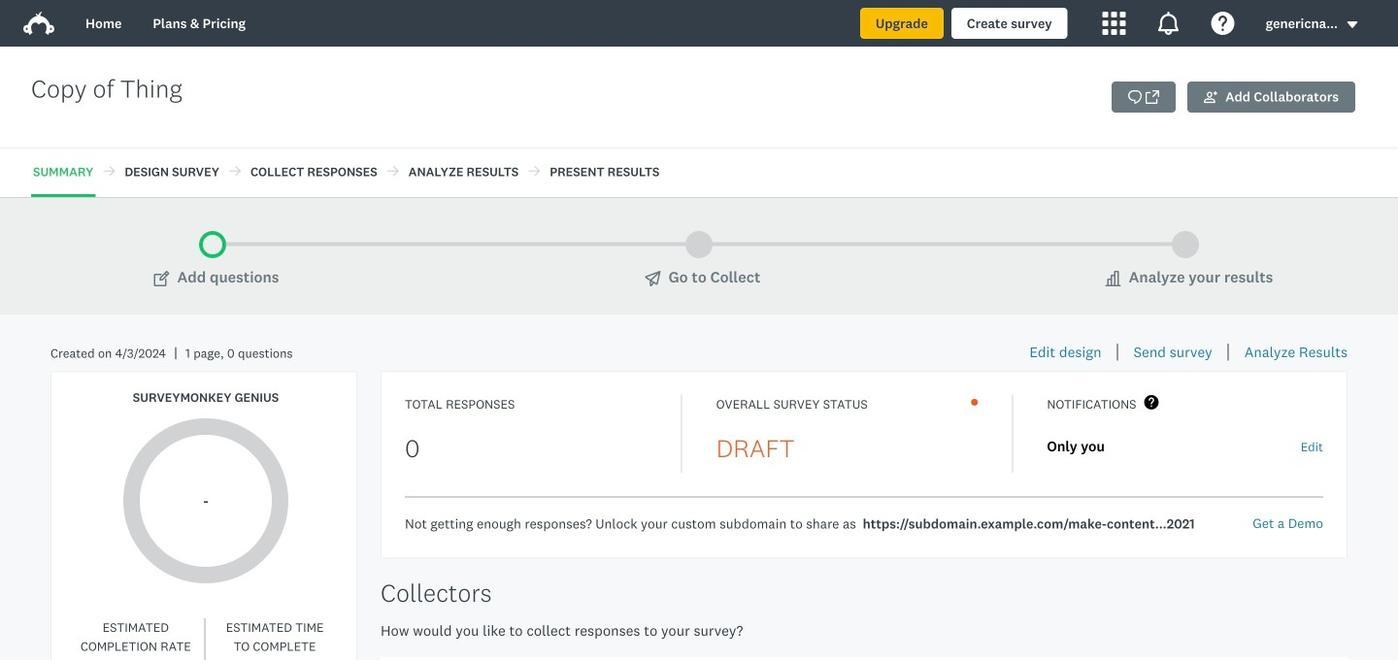 Task type: vqa. For each thing, say whether or not it's contained in the screenshot.
help icon
yes



Task type: describe. For each thing, give the bounding box(es) containing it.
chartbarvert image
[[1106, 271, 1122, 287]]

1 brand logo image from the top
[[23, 8, 54, 39]]

notification center icon image
[[1157, 12, 1181, 35]]

2 brand logo image from the top
[[23, 12, 54, 35]]

pencilbox image
[[154, 271, 169, 287]]



Task type: locate. For each thing, give the bounding box(es) containing it.
products icon image
[[1103, 12, 1126, 35], [1103, 12, 1126, 35]]

brand logo image
[[23, 8, 54, 39], [23, 12, 54, 35]]

help icon image
[[1212, 12, 1235, 35]]

this link opens in a new tab image
[[1146, 90, 1160, 104]]

airplane image
[[646, 271, 661, 287]]

this link opens in a new tab image
[[1146, 90, 1160, 104]]

comment image
[[1129, 90, 1142, 104]]

dropdown arrow icon image
[[1346, 18, 1360, 32], [1348, 21, 1358, 28]]



